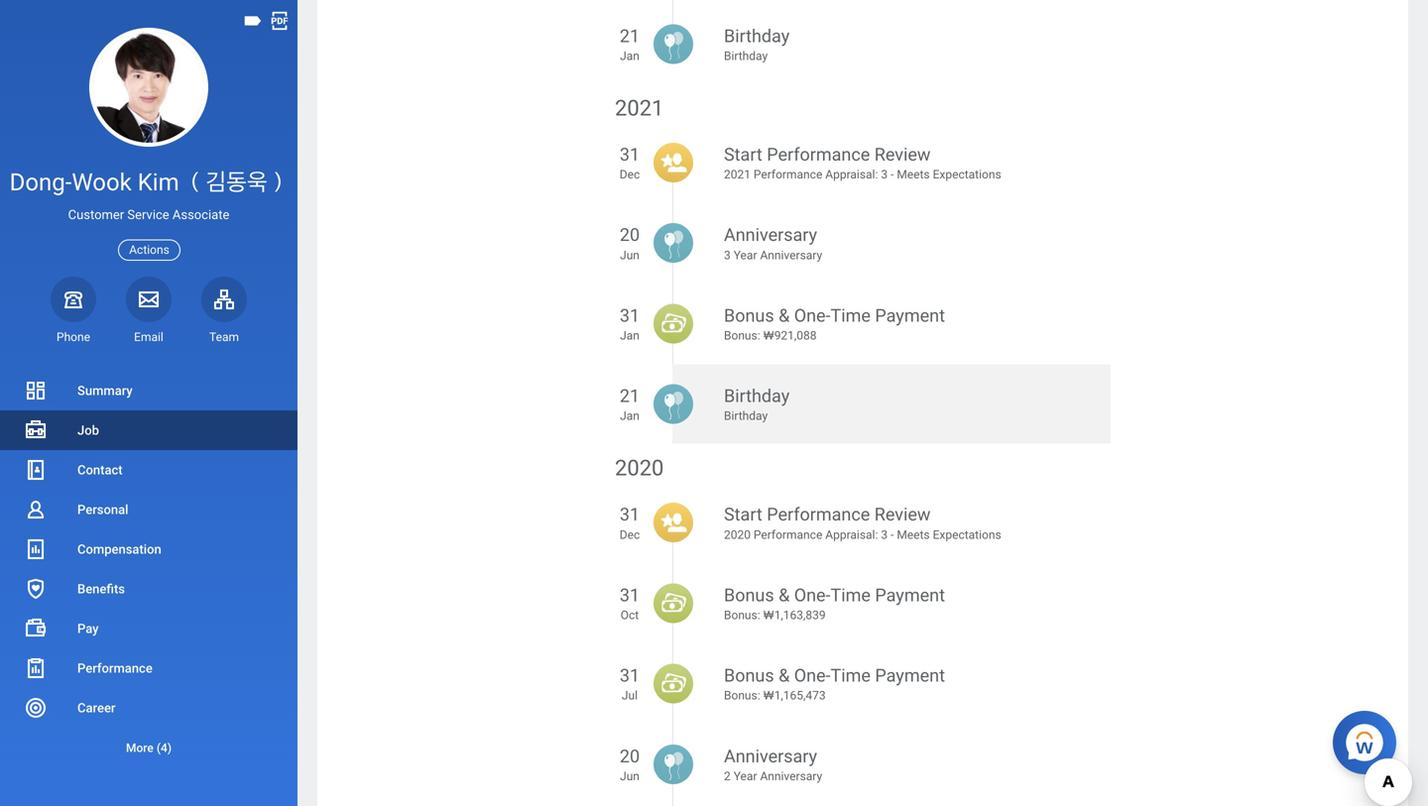 Task type: describe. For each thing, give the bounding box(es) containing it.
3 jan from the top
[[620, 409, 640, 423]]

one- for bonus & one-time payment bonus: ₩1,165,473
[[794, 666, 831, 686]]

payment for bonus & one-time payment bonus: ₩1,163,839
[[875, 585, 945, 606]]

compensation image
[[24, 538, 48, 561]]

time for bonus & one-time payment bonus: ₩921,088
[[831, 305, 871, 326]]

personal
[[77, 502, 128, 517]]

payment for bonus & one-time payment bonus: ₩921,088
[[875, 305, 945, 326]]

2020 menu item
[[615, 454, 1111, 584]]

wook
[[72, 168, 132, 196]]

kim
[[138, 168, 179, 196]]

& for bonus & one-time payment bonus: ₩1,163,839
[[779, 585, 790, 606]]

expectations for 2021
[[933, 168, 1001, 182]]

0 horizontal spatial 2021
[[615, 95, 664, 121]]

team dong-wook kim （김동욱） element
[[201, 329, 247, 345]]

phone
[[57, 330, 90, 344]]

start for 2020
[[724, 505, 762, 525]]

benefits link
[[0, 569, 298, 609]]

31 oct
[[620, 585, 640, 622]]

performance image
[[24, 657, 48, 680]]

customer
[[68, 207, 124, 222]]

year for anniversary 3 year anniversary
[[734, 248, 757, 262]]

- for 2020
[[891, 528, 894, 542]]

career image
[[24, 696, 48, 720]]

& for bonus & one-time payment bonus: ₩921,088
[[779, 305, 790, 326]]

2 birthday from the top
[[724, 49, 768, 63]]

pay
[[77, 621, 99, 636]]

list containing summary
[[0, 371, 298, 768]]

personal image
[[24, 498, 48, 522]]

view team image
[[212, 287, 236, 311]]

dong-wook kim （김동욱）
[[10, 168, 288, 196]]

contact image
[[24, 458, 48, 482]]

31 for start performance review 2021 performance appraisal: 3 - meets expectations
[[620, 144, 640, 165]]

bonus & one-time payment bonus: ₩1,165,473
[[724, 666, 945, 703]]

team link
[[201, 276, 247, 345]]

contact
[[77, 463, 123, 478]]

more
[[126, 741, 154, 755]]

2 21 from the top
[[620, 386, 640, 407]]

jun for anniversary 3 year anniversary
[[620, 248, 640, 262]]

one- for bonus & one-time payment bonus: ₩921,088
[[794, 305, 831, 326]]

email button
[[126, 276, 172, 345]]

review for 2021
[[875, 144, 931, 165]]

31 for bonus & one-time payment bonus: ₩1,165,473
[[620, 666, 640, 686]]

summary link
[[0, 371, 298, 411]]

bonus: for bonus & one-time payment bonus: ₩921,088
[[724, 329, 760, 343]]

2020 inside start performance review 2020 performance appraisal: 3 - meets expectations
[[724, 528, 751, 542]]

jul
[[622, 689, 638, 703]]

phone dong-wook kim （김동욱） element
[[51, 329, 96, 345]]

customer service associate
[[68, 207, 229, 222]]

3 for 2020
[[881, 528, 888, 542]]

start performance review 2020 performance appraisal: 3 - meets expectations
[[724, 505, 1001, 542]]

service
[[127, 207, 169, 222]]

anniversary 3 year anniversary
[[724, 225, 822, 262]]

job
[[77, 423, 99, 438]]

(4)
[[157, 741, 172, 755]]

20 for anniversary 3 year anniversary
[[620, 225, 640, 246]]

jan inside 31 jan
[[620, 329, 640, 343]]

1 birthday birthday from the top
[[724, 26, 790, 63]]

2021 inside start performance review 2021 performance appraisal: 3 - meets expectations
[[724, 168, 751, 182]]

actions
[[129, 243, 169, 257]]

time for bonus & one-time payment bonus: ₩1,163,839
[[831, 585, 871, 606]]

1 jan from the top
[[620, 49, 640, 63]]

performance inside 'link'
[[77, 661, 153, 676]]

more (4) button
[[0, 736, 298, 760]]

bonus: for bonus & one-time payment bonus: ₩1,163,839
[[724, 608, 760, 622]]

mail image
[[137, 287, 161, 311]]

₩921,088
[[763, 329, 817, 343]]

₩1,163,839
[[763, 608, 826, 622]]

more (4) button
[[0, 728, 298, 768]]

31 jul
[[620, 666, 640, 703]]

appraisal: for 2021
[[825, 168, 878, 182]]



Task type: vqa. For each thing, say whether or not it's contained in the screenshot.
time in the Bonus & One-Time Payment Bonus: ₩1,165,473
yes



Task type: locate. For each thing, give the bounding box(es) containing it.
bonus inside the 'bonus & one-time payment bonus: ₩1,165,473'
[[724, 666, 774, 686]]

1 dec from the top
[[620, 168, 640, 182]]

1 vertical spatial review
[[875, 505, 931, 525]]

bonus up the ₩1,165,473
[[724, 666, 774, 686]]

0 vertical spatial payment
[[875, 305, 945, 326]]

time
[[831, 305, 871, 326], [831, 585, 871, 606], [831, 666, 871, 686]]

personal link
[[0, 490, 298, 530]]

start
[[724, 144, 762, 165], [724, 505, 762, 525]]

2 payment from the top
[[875, 585, 945, 606]]

31 for bonus & one-time payment bonus: ₩1,163,839
[[620, 585, 640, 606]]

bonus: inside the 'bonus & one-time payment bonus: ₩1,165,473'
[[724, 689, 760, 703]]

expectations inside start performance review 2021 performance appraisal: 3 - meets expectations
[[933, 168, 1001, 182]]

payment for bonus & one-time payment bonus: ₩1,165,473
[[875, 666, 945, 686]]

appraisal: inside start performance review 2020 performance appraisal: 3 - meets expectations
[[825, 528, 878, 542]]

1 21 from the top
[[620, 26, 640, 46]]

3 inside start performance review 2020 performance appraisal: 3 - meets expectations
[[881, 528, 888, 542]]

one- up ₩921,088
[[794, 305, 831, 326]]

- for 2021
[[891, 168, 894, 182]]

view printable version (pdf) image
[[269, 10, 291, 32]]

1 vertical spatial 21 jan
[[620, 386, 640, 423]]

2 year from the top
[[734, 770, 757, 783]]

0 vertical spatial expectations
[[933, 168, 1001, 182]]

2 one- from the top
[[794, 585, 831, 606]]

appraisal: inside start performance review 2021 performance appraisal: 3 - meets expectations
[[825, 168, 878, 182]]

2 vertical spatial payment
[[875, 666, 945, 686]]

2 jun from the top
[[620, 770, 640, 783]]

one- up ₩1,163,839 at bottom
[[794, 585, 831, 606]]

one- inside bonus & one-time payment bonus: ₩921,088
[[794, 305, 831, 326]]

2021 menu item
[[615, 94, 1111, 223]]

0 vertical spatial appraisal:
[[825, 168, 878, 182]]

birthday
[[724, 26, 790, 46], [724, 49, 768, 63], [724, 386, 790, 407], [724, 409, 768, 423]]

pay image
[[24, 617, 48, 641]]

performance
[[767, 144, 870, 165], [754, 168, 823, 182], [767, 505, 870, 525], [754, 528, 823, 542], [77, 661, 153, 676]]

dec inside 2020 menu item
[[620, 528, 640, 542]]

benefits
[[77, 582, 125, 597]]

0 vertical spatial 3
[[881, 168, 888, 182]]

2021
[[615, 95, 664, 121], [724, 168, 751, 182]]

job image
[[24, 419, 48, 442]]

3
[[881, 168, 888, 182], [724, 248, 731, 262], [881, 528, 888, 542]]

31 for start performance review 2020 performance appraisal: 3 - meets expectations
[[620, 505, 640, 525]]

2 20 jun from the top
[[620, 746, 640, 783]]

1 vertical spatial appraisal:
[[825, 528, 878, 542]]

1 appraisal: from the top
[[825, 168, 878, 182]]

3 bonus from the top
[[724, 666, 774, 686]]

1 time from the top
[[831, 305, 871, 326]]

navigation pane region
[[0, 0, 298, 806]]

20 down jul
[[620, 746, 640, 767]]

pay link
[[0, 609, 298, 649]]

bonus for bonus & one-time payment bonus: ₩921,088
[[724, 305, 774, 326]]

year
[[734, 248, 757, 262], [734, 770, 757, 783]]

1 payment from the top
[[875, 305, 945, 326]]

compensation link
[[0, 530, 298, 569]]

1 & from the top
[[779, 305, 790, 326]]

time for bonus & one-time payment bonus: ₩1,165,473
[[831, 666, 871, 686]]

2 review from the top
[[875, 505, 931, 525]]

1 vertical spatial 21
[[620, 386, 640, 407]]

2 21 jan from the top
[[620, 386, 640, 423]]

dong-
[[10, 168, 72, 196]]

3 31 from the top
[[620, 505, 640, 525]]

1 31 dec from the top
[[620, 144, 640, 182]]

tag image
[[242, 10, 264, 32]]

2 vertical spatial jan
[[620, 409, 640, 423]]

1 vertical spatial time
[[831, 585, 871, 606]]

1 vertical spatial birthday birthday
[[724, 386, 790, 423]]

dec
[[620, 168, 640, 182], [620, 528, 640, 542]]

bonus up ₩1,163,839 at bottom
[[724, 585, 774, 606]]

0 vertical spatial time
[[831, 305, 871, 326]]

1 21 jan from the top
[[620, 26, 640, 63]]

1 vertical spatial 3
[[724, 248, 731, 262]]

time inside bonus & one-time payment bonus: ₩1,163,839
[[831, 585, 871, 606]]

dec inside 2021 menu item
[[620, 168, 640, 182]]

31 dec inside 2021 menu item
[[620, 144, 640, 182]]

31 dec
[[620, 144, 640, 182], [620, 505, 640, 542]]

0 vertical spatial 21 jan
[[620, 26, 640, 63]]

phone button
[[51, 276, 96, 345]]

2 vertical spatial time
[[831, 666, 871, 686]]

1 vertical spatial 20
[[620, 746, 640, 767]]

year for anniversary 2 year anniversary
[[734, 770, 757, 783]]

career link
[[0, 688, 298, 728]]

review inside start performance review 2021 performance appraisal: 3 - meets expectations
[[875, 144, 931, 165]]

bonus up ₩921,088
[[724, 305, 774, 326]]

dec for 2021
[[620, 168, 640, 182]]

&
[[779, 305, 790, 326], [779, 585, 790, 606], [779, 666, 790, 686]]

1 vertical spatial bonus:
[[724, 608, 760, 622]]

20 jun down jul
[[620, 746, 640, 783]]

2 vertical spatial one-
[[794, 666, 831, 686]]

summary image
[[24, 379, 48, 403]]

bonus for bonus & one-time payment bonus: ₩1,163,839
[[724, 585, 774, 606]]

1 vertical spatial year
[[734, 770, 757, 783]]

2 vertical spatial bonus:
[[724, 689, 760, 703]]

2 appraisal: from the top
[[825, 528, 878, 542]]

1 expectations from the top
[[933, 168, 1001, 182]]

1 vertical spatial bonus
[[724, 585, 774, 606]]

0 vertical spatial one-
[[794, 305, 831, 326]]

1 31 from the top
[[620, 144, 640, 165]]

3 inside the anniversary 3 year anniversary
[[724, 248, 731, 262]]

team
[[209, 330, 239, 344]]

20 jun for anniversary 2 year anniversary
[[620, 746, 640, 783]]

2 bonus: from the top
[[724, 608, 760, 622]]

2 dec from the top
[[620, 528, 640, 542]]

1 review from the top
[[875, 144, 931, 165]]

2 - from the top
[[891, 528, 894, 542]]

meets for 2020
[[897, 528, 930, 542]]

0 vertical spatial start
[[724, 144, 762, 165]]

1 vertical spatial -
[[891, 528, 894, 542]]

2 & from the top
[[779, 585, 790, 606]]

3 for 2021
[[881, 168, 888, 182]]

1 bonus from the top
[[724, 305, 774, 326]]

meets for 2021
[[897, 168, 930, 182]]

1 vertical spatial meets
[[897, 528, 930, 542]]

summary
[[77, 383, 133, 398]]

1 vertical spatial 31 dec
[[620, 505, 640, 542]]

1 vertical spatial 2020
[[724, 528, 751, 542]]

associate
[[172, 207, 229, 222]]

0 horizontal spatial 2020
[[615, 455, 664, 481]]

one- up the ₩1,165,473
[[794, 666, 831, 686]]

2
[[724, 770, 731, 783]]

0 vertical spatial 20 jun
[[620, 225, 640, 262]]

start for 2021
[[724, 144, 762, 165]]

email dong-wook kim （김동욱） element
[[126, 329, 172, 345]]

one-
[[794, 305, 831, 326], [794, 585, 831, 606], [794, 666, 831, 686]]

1 jun from the top
[[620, 248, 640, 262]]

2 vertical spatial &
[[779, 666, 790, 686]]

0 vertical spatial 2020
[[615, 455, 664, 481]]

appraisal:
[[825, 168, 878, 182], [825, 528, 878, 542]]

2 birthday birthday from the top
[[724, 386, 790, 423]]

0 vertical spatial year
[[734, 248, 757, 262]]

bonus:
[[724, 329, 760, 343], [724, 608, 760, 622], [724, 689, 760, 703]]

3 payment from the top
[[875, 666, 945, 686]]

0 vertical spatial review
[[875, 144, 931, 165]]

0 vertical spatial dec
[[620, 168, 640, 182]]

31 for bonus & one-time payment bonus: ₩921,088
[[620, 305, 640, 326]]

2 jan from the top
[[620, 329, 640, 343]]

3 one- from the top
[[794, 666, 831, 686]]

2 expectations from the top
[[933, 528, 1001, 542]]

& up ₩921,088
[[779, 305, 790, 326]]

phone image
[[60, 287, 87, 311]]

1 vertical spatial expectations
[[933, 528, 1001, 542]]

0 vertical spatial 31 dec
[[620, 144, 640, 182]]

21 jan
[[620, 26, 640, 63], [620, 386, 640, 423]]

31 dec inside 2020 menu item
[[620, 505, 640, 542]]

one- for bonus & one-time payment bonus: ₩1,163,839
[[794, 585, 831, 606]]

0 vertical spatial meets
[[897, 168, 930, 182]]

1 horizontal spatial 2020
[[724, 528, 751, 542]]

start performance review 2021 performance appraisal: 3 - meets expectations
[[724, 144, 1001, 182]]

₩1,165,473
[[763, 689, 826, 703]]

-
[[891, 168, 894, 182], [891, 528, 894, 542]]

2 vertical spatial 3
[[881, 528, 888, 542]]

bonus: inside bonus & one-time payment bonus: ₩921,088
[[724, 329, 760, 343]]

1 vertical spatial 20 jun
[[620, 746, 640, 783]]

0 vertical spatial bonus:
[[724, 329, 760, 343]]

expectations for 2020
[[933, 528, 1001, 542]]

21
[[620, 26, 640, 46], [620, 386, 640, 407]]

1 meets from the top
[[897, 168, 930, 182]]

contact link
[[0, 450, 298, 490]]

20 up 31 jan
[[620, 225, 640, 246]]

list
[[0, 371, 298, 768]]

bonus: inside bonus & one-time payment bonus: ₩1,163,839
[[724, 608, 760, 622]]

oct
[[621, 608, 639, 622]]

bonus & one-time payment bonus: ₩921,088
[[724, 305, 945, 343]]

payment inside bonus & one-time payment bonus: ₩921,088
[[875, 305, 945, 326]]

31 dec for 2021
[[620, 144, 640, 182]]

email
[[134, 330, 163, 344]]

year inside anniversary 2 year anniversary
[[734, 770, 757, 783]]

benefits image
[[24, 577, 48, 601]]

1 vertical spatial jan
[[620, 329, 640, 343]]

& inside the 'bonus & one-time payment bonus: ₩1,165,473'
[[779, 666, 790, 686]]

bonus inside bonus & one-time payment bonus: ₩921,088
[[724, 305, 774, 326]]

job link
[[0, 411, 298, 450]]

& for bonus & one-time payment bonus: ₩1,165,473
[[779, 666, 790, 686]]

1 20 jun from the top
[[620, 225, 640, 262]]

31 jan
[[620, 305, 640, 343]]

one- inside bonus & one-time payment bonus: ₩1,163,839
[[794, 585, 831, 606]]

- inside start performance review 2020 performance appraisal: 3 - meets expectations
[[891, 528, 894, 542]]

0 vertical spatial &
[[779, 305, 790, 326]]

meets
[[897, 168, 930, 182], [897, 528, 930, 542]]

bonus for bonus & one-time payment bonus: ₩1,165,473
[[724, 666, 774, 686]]

birthday birthday
[[724, 26, 790, 63], [724, 386, 790, 423]]

review for 2020
[[875, 505, 931, 525]]

1 vertical spatial 2021
[[724, 168, 751, 182]]

bonus & one-time payment bonus: ₩1,163,839
[[724, 585, 945, 622]]

1 - from the top
[[891, 168, 894, 182]]

（김동욱）
[[185, 168, 288, 196]]

20 for anniversary 2 year anniversary
[[620, 746, 640, 767]]

start inside start performance review 2020 performance appraisal: 3 - meets expectations
[[724, 505, 762, 525]]

3 time from the top
[[831, 666, 871, 686]]

meets inside start performance review 2021 performance appraisal: 3 - meets expectations
[[897, 168, 930, 182]]

review inside start performance review 2020 performance appraisal: 3 - meets expectations
[[875, 505, 931, 525]]

0 vertical spatial 20
[[620, 225, 640, 246]]

1 horizontal spatial 2021
[[724, 168, 751, 182]]

expectations inside start performance review 2020 performance appraisal: 3 - meets expectations
[[933, 528, 1001, 542]]

start inside start performance review 2021 performance appraisal: 3 - meets expectations
[[724, 144, 762, 165]]

- inside start performance review 2021 performance appraisal: 3 - meets expectations
[[891, 168, 894, 182]]

20 jun
[[620, 225, 640, 262], [620, 746, 640, 783]]

career
[[77, 701, 116, 716]]

31 inside 2020 menu item
[[620, 505, 640, 525]]

0 vertical spatial birthday birthday
[[724, 26, 790, 63]]

1 bonus: from the top
[[724, 329, 760, 343]]

jun down jul
[[620, 770, 640, 783]]

4 31 from the top
[[620, 585, 640, 606]]

bonus: left ₩1,163,839 at bottom
[[724, 608, 760, 622]]

actions button
[[118, 240, 180, 261]]

3 bonus: from the top
[[724, 689, 760, 703]]

2 31 dec from the top
[[620, 505, 640, 542]]

one- inside the 'bonus & one-time payment bonus: ₩1,165,473'
[[794, 666, 831, 686]]

20
[[620, 225, 640, 246], [620, 746, 640, 767]]

bonus: for bonus & one-time payment bonus: ₩1,165,473
[[724, 689, 760, 703]]

0 vertical spatial jun
[[620, 248, 640, 262]]

expectations
[[933, 168, 1001, 182], [933, 528, 1001, 542]]

jun for anniversary 2 year anniversary
[[620, 770, 640, 783]]

20 jun for anniversary 3 year anniversary
[[620, 225, 640, 262]]

& up the ₩1,165,473
[[779, 666, 790, 686]]

2 31 from the top
[[620, 305, 640, 326]]

1 one- from the top
[[794, 305, 831, 326]]

review
[[875, 144, 931, 165], [875, 505, 931, 525]]

2 bonus from the top
[[724, 585, 774, 606]]

2020
[[615, 455, 664, 481], [724, 528, 751, 542]]

payment
[[875, 305, 945, 326], [875, 585, 945, 606], [875, 666, 945, 686]]

bonus inside bonus & one-time payment bonus: ₩1,163,839
[[724, 585, 774, 606]]

compensation
[[77, 542, 161, 557]]

31 dec for 2020
[[620, 505, 640, 542]]

appraisal: for 2020
[[825, 528, 878, 542]]

31
[[620, 144, 640, 165], [620, 305, 640, 326], [620, 505, 640, 525], [620, 585, 640, 606], [620, 666, 640, 686]]

0 vertical spatial 2021
[[615, 95, 664, 121]]

1 vertical spatial payment
[[875, 585, 945, 606]]

bonus: left ₩921,088
[[724, 329, 760, 343]]

3 birthday from the top
[[724, 386, 790, 407]]

jun
[[620, 248, 640, 262], [620, 770, 640, 783]]

year inside the anniversary 3 year anniversary
[[734, 248, 757, 262]]

0 vertical spatial bonus
[[724, 305, 774, 326]]

bonus
[[724, 305, 774, 326], [724, 585, 774, 606], [724, 666, 774, 686]]

performance link
[[0, 649, 298, 688]]

4 birthday from the top
[[724, 409, 768, 423]]

& inside bonus & one-time payment bonus: ₩1,163,839
[[779, 585, 790, 606]]

meets inside start performance review 2020 performance appraisal: 3 - meets expectations
[[897, 528, 930, 542]]

1 vertical spatial jun
[[620, 770, 640, 783]]

0 vertical spatial jan
[[620, 49, 640, 63]]

anniversary
[[724, 225, 817, 246], [760, 248, 822, 262], [724, 746, 817, 767], [760, 770, 822, 783]]

time inside bonus & one-time payment bonus: ₩921,088
[[831, 305, 871, 326]]

1 start from the top
[[724, 144, 762, 165]]

1 20 from the top
[[620, 225, 640, 246]]

payment inside bonus & one-time payment bonus: ₩1,163,839
[[875, 585, 945, 606]]

bonus: left the ₩1,165,473
[[724, 689, 760, 703]]

2 vertical spatial bonus
[[724, 666, 774, 686]]

jan
[[620, 49, 640, 63], [620, 329, 640, 343], [620, 409, 640, 423]]

2 time from the top
[[831, 585, 871, 606]]

more (4)
[[126, 741, 172, 755]]

payment inside the 'bonus & one-time payment bonus: ₩1,165,473'
[[875, 666, 945, 686]]

1 vertical spatial one-
[[794, 585, 831, 606]]

time inside the 'bonus & one-time payment bonus: ₩1,165,473'
[[831, 666, 871, 686]]

1 year from the top
[[734, 248, 757, 262]]

20 jun up 31 jan
[[620, 225, 640, 262]]

& up ₩1,163,839 at bottom
[[779, 585, 790, 606]]

jun up 31 jan
[[620, 248, 640, 262]]

& inside bonus & one-time payment bonus: ₩921,088
[[779, 305, 790, 326]]

1 vertical spatial start
[[724, 505, 762, 525]]

31 inside 2021 menu item
[[620, 144, 640, 165]]

3 & from the top
[[779, 666, 790, 686]]

0 vertical spatial 21
[[620, 26, 640, 46]]

0 vertical spatial -
[[891, 168, 894, 182]]

2 meets from the top
[[897, 528, 930, 542]]

5 31 from the top
[[620, 666, 640, 686]]

3 inside start performance review 2021 performance appraisal: 3 - meets expectations
[[881, 168, 888, 182]]

2 start from the top
[[724, 505, 762, 525]]

2 20 from the top
[[620, 746, 640, 767]]

1 vertical spatial &
[[779, 585, 790, 606]]

anniversary 2 year anniversary
[[724, 746, 822, 783]]

1 vertical spatial dec
[[620, 528, 640, 542]]

1 birthday from the top
[[724, 26, 790, 46]]

dec for 2020
[[620, 528, 640, 542]]



